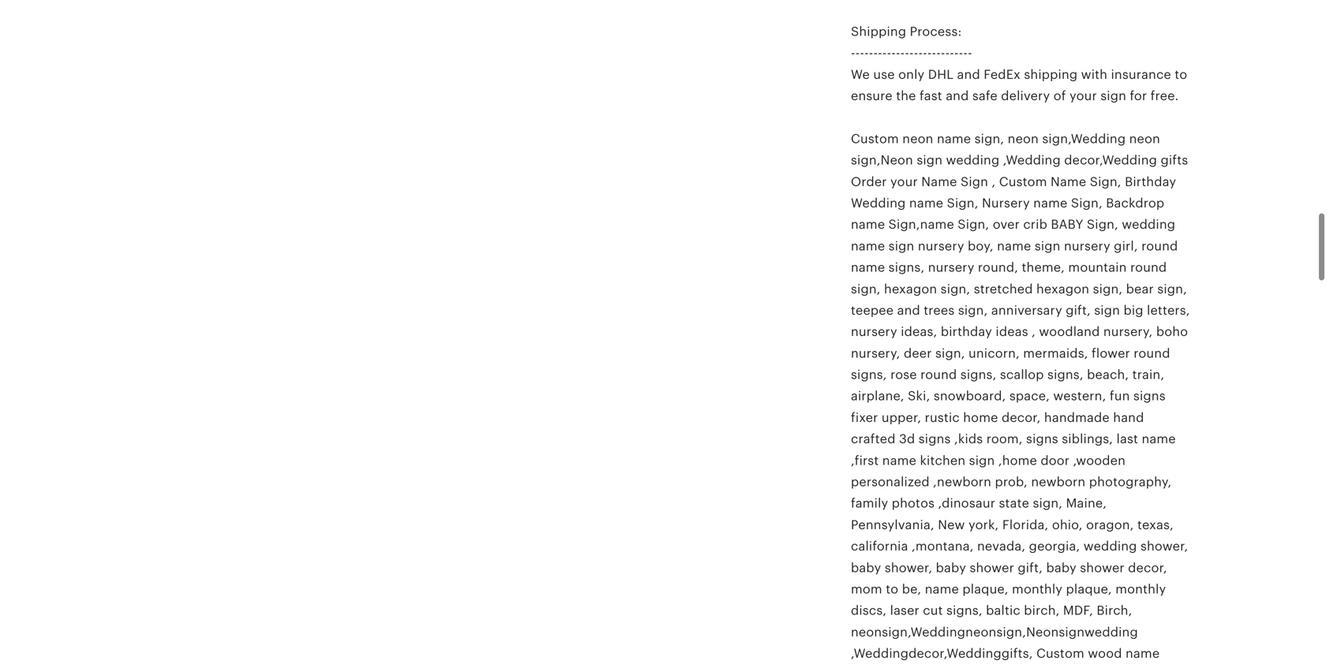 Task type: locate. For each thing, give the bounding box(es) containing it.
1 horizontal spatial your
[[1070, 89, 1097, 103]]

5 - from the left
[[869, 46, 873, 60]]

gift,
[[1066, 303, 1091, 318], [1018, 561, 1043, 575]]

0 horizontal spatial shower
[[970, 561, 1014, 575]]

for
[[1130, 89, 1147, 103]]

1 vertical spatial and
[[946, 89, 969, 103]]

1 horizontal spatial neon
[[1008, 132, 1039, 146]]

13 - from the left
[[905, 46, 909, 60]]

nursery up mountain
[[1064, 239, 1110, 253]]

wedding
[[946, 153, 1000, 167], [1122, 218, 1175, 232], [1084, 540, 1137, 554]]

,first
[[851, 454, 879, 468]]

nursery, down "big"
[[1103, 325, 1153, 339]]

gift, down georgia,
[[1018, 561, 1043, 575]]

to inside shipping process: --------------------------- we use only dhl and fedex shipping with insurance to ensure the fast and safe delivery of your sign for free.
[[1175, 67, 1187, 82]]

nevada,
[[977, 540, 1026, 554]]

decor, down texas,
[[1128, 561, 1167, 575]]

your inside shipping process: --------------------------- we use only dhl and fedex shipping with insurance to ensure the fast and safe delivery of your sign for free.
[[1070, 89, 1097, 103]]

1 horizontal spatial baby
[[936, 561, 966, 575]]

your right of
[[1070, 89, 1097, 103]]

baby down ,montana,
[[936, 561, 966, 575]]

1 horizontal spatial decor,
[[1128, 561, 1167, 575]]

decor, down space,
[[1002, 411, 1041, 425]]

4 - from the left
[[864, 46, 869, 60]]

plaque, up baltic
[[962, 583, 1008, 597]]

,montana,
[[912, 540, 974, 554]]

sign, up teepee
[[851, 282, 881, 296]]

wedding down oragon,
[[1084, 540, 1137, 554]]

1 monthly from the left
[[1012, 583, 1063, 597]]

and right fast
[[946, 89, 969, 103]]

to up free.
[[1175, 67, 1187, 82]]

sign, up trees
[[941, 282, 970, 296]]

sign right sign,neon
[[917, 153, 943, 167]]

sign up theme,
[[1035, 239, 1061, 253]]

0 horizontal spatial baby
[[851, 561, 881, 575]]

custom left wood at the right of page
[[1036, 647, 1084, 661]]

cut
[[923, 604, 943, 618]]

1 vertical spatial your
[[890, 175, 918, 189]]

sign, up baby
[[1071, 196, 1103, 210]]

0 horizontal spatial decor,
[[1002, 411, 1041, 425]]

0 horizontal spatial your
[[890, 175, 918, 189]]

ski,
[[908, 389, 930, 404]]

name right girl
[[1016, 668, 1051, 669]]

family
[[851, 497, 888, 511]]

to inside custom neon name sign, neon sign,wedding neon sign,neon sign wedding ,wedding decor,wedding gifts order your name sign , custom name sign, birthday wedding name sign, nursery name sign, backdrop name sign,name sign, over crib baby sign, wedding name sign nursery boy, name sign nursery girl, round name signs, nursery round, theme, mountain round sign, hexagon sign, stretched hexagon sign, bear sign, teepee and trees sign, anniversary gift, sign big letters, nursery ideas, birthday ideas , woodland nursery, boho nursery, deer sign, unicorn, mermaids, flower round signs, rose round signs, scallop signs, beach, train, airplane, ski, snowboard, space, western, fun signs fixer upper, rustic home decor, handmade hand crafted 3d signs ,kids room, signs siblings, last name ,first name kitchen sign ,home door ,wooden personalized ,newborn prob, newborn photography, family photos ,dinosaur state sign, maine, pennsylvania, new york, florida, ohio, oragon, texas, california ,montana, nevada, georgia, wedding shower, baby shower, baby shower gift, baby shower decor, mom to be, name plaque, monthly plaque, monthly discs, laser cut signs, baltic birch, mdf, birch, neonsign,weddingneonsign,neonsignwedding ,weddingdecor,weddinggifts, custom wood name sign, boho name sign, girl name sign, abov
[[886, 583, 898, 597]]

0 horizontal spatial ,
[[992, 175, 996, 189]]

2 plaque, from the left
[[1066, 583, 1112, 597]]

3 baby from the left
[[1046, 561, 1077, 575]]

signs down rustic
[[919, 432, 951, 446]]

0 horizontal spatial hexagon
[[884, 282, 937, 296]]

mountain
[[1068, 261, 1127, 275]]

14 - from the left
[[909, 46, 914, 60]]

16 - from the left
[[918, 46, 923, 60]]

1 shower from the left
[[970, 561, 1014, 575]]

decor,
[[1002, 411, 1041, 425], [1128, 561, 1167, 575]]

custom up sign,neon
[[851, 132, 899, 146]]

sign,neon
[[851, 153, 913, 167]]

maine,
[[1066, 497, 1107, 511]]

9 - from the left
[[887, 46, 891, 60]]

signs,
[[889, 261, 925, 275], [851, 368, 887, 382], [960, 368, 996, 382], [1047, 368, 1084, 382], [946, 604, 983, 618]]

round
[[1141, 239, 1178, 253], [1130, 261, 1167, 275], [1134, 346, 1170, 361], [920, 368, 957, 382]]

signs, up the snowboard, at the bottom
[[960, 368, 996, 382]]

name left sign
[[921, 175, 957, 189]]

nursery, up rose
[[851, 346, 900, 361]]

0 vertical spatial custom
[[851, 132, 899, 146]]

crib
[[1023, 218, 1047, 232]]

rose
[[890, 368, 917, 382]]

signs, down mermaids, on the bottom of page
[[1047, 368, 1084, 382]]

1 horizontal spatial gift,
[[1066, 303, 1091, 318]]

27 - from the left
[[968, 46, 972, 60]]

shower down nevada,
[[970, 561, 1014, 575]]

shower down oragon,
[[1080, 561, 1125, 575]]

1 vertical spatial gift,
[[1018, 561, 1043, 575]]

1 vertical spatial wedding
[[1122, 218, 1175, 232]]

1 vertical spatial shower,
[[885, 561, 932, 575]]

10 - from the left
[[891, 46, 896, 60]]

baltic
[[986, 604, 1021, 618]]

signs, right cut
[[946, 604, 983, 618]]

sign down sign,name
[[889, 239, 914, 253]]

round right girl,
[[1141, 239, 1178, 253]]

to left be, at the right of the page
[[886, 583, 898, 597]]

shower,
[[1141, 540, 1188, 554], [885, 561, 932, 575]]

0 vertical spatial shower,
[[1141, 540, 1188, 554]]

signs, down sign,name
[[889, 261, 925, 275]]

0 vertical spatial to
[[1175, 67, 1187, 82]]

monthly
[[1012, 583, 1063, 597], [1115, 583, 1166, 597]]

wedding down backdrop
[[1122, 218, 1175, 232]]

1 horizontal spatial shower
[[1080, 561, 1125, 575]]

1 vertical spatial nursery,
[[851, 346, 900, 361]]

,wooden
[[1073, 454, 1126, 468]]

florida,
[[1002, 518, 1049, 532]]

, right ideas
[[1032, 325, 1036, 339]]

sign,name
[[889, 218, 954, 232]]

0 horizontal spatial neon
[[902, 132, 933, 146]]

custom down ,wedding
[[999, 175, 1047, 189]]

0 vertical spatial and
[[957, 67, 980, 82]]

0 horizontal spatial nursery,
[[851, 346, 900, 361]]

shower, down texas,
[[1141, 540, 1188, 554]]

shower
[[970, 561, 1014, 575], [1080, 561, 1125, 575]]

neon up decor,wedding
[[1129, 132, 1160, 146]]

sign, down decor,wedding
[[1090, 175, 1121, 189]]

ohio,
[[1052, 518, 1083, 532]]

1 vertical spatial to
[[886, 583, 898, 597]]

2 vertical spatial and
[[897, 303, 920, 318]]

woodland
[[1039, 325, 1100, 339]]

hexagon down theme,
[[1036, 282, 1089, 296]]

neon up ,wedding
[[1008, 132, 1039, 146]]

1 vertical spatial ,
[[1032, 325, 1036, 339]]

round up ski,
[[920, 368, 957, 382]]

wedding
[[851, 196, 906, 210]]

,wedding
[[1003, 153, 1061, 167]]

name
[[921, 175, 957, 189], [1051, 175, 1086, 189], [1016, 668, 1051, 669]]

newborn
[[1031, 475, 1086, 489]]

0 horizontal spatial to
[[886, 583, 898, 597]]

handmade
[[1044, 411, 1110, 425]]

2 shower from the left
[[1080, 561, 1125, 575]]

nursery down sign,name
[[918, 239, 964, 253]]

sign,
[[975, 132, 1004, 146], [851, 282, 881, 296], [941, 282, 970, 296], [1093, 282, 1123, 296], [1157, 282, 1187, 296], [958, 303, 988, 318], [935, 346, 965, 361], [1033, 497, 1063, 511], [851, 668, 881, 669], [957, 668, 987, 669]]

signs
[[1133, 389, 1166, 404], [919, 432, 951, 446], [1026, 432, 1058, 446]]

fast
[[920, 89, 942, 103]]

train,
[[1132, 368, 1164, 382]]

baby down georgia,
[[1046, 561, 1077, 575]]

1 horizontal spatial shower,
[[1141, 540, 1188, 554]]

1 hexagon from the left
[[884, 282, 937, 296]]

sign left for
[[1100, 89, 1126, 103]]

nursery,
[[1103, 325, 1153, 339], [851, 346, 900, 361]]

wedding up sign
[[946, 153, 1000, 167]]

ideas,
[[901, 325, 937, 339]]

baby up the mom
[[851, 561, 881, 575]]

gift, up woodland
[[1066, 303, 1091, 318]]

1 - from the left
[[851, 46, 855, 60]]

0 vertical spatial gift,
[[1066, 303, 1091, 318]]

hexagon up trees
[[884, 282, 937, 296]]

sign inside shipping process: --------------------------- we use only dhl and fedex shipping with insurance to ensure the fast and safe delivery of your sign for free.
[[1100, 89, 1126, 103]]

your down sign,neon
[[890, 175, 918, 189]]

, right sign
[[992, 175, 996, 189]]

and
[[957, 67, 980, 82], [946, 89, 969, 103], [897, 303, 920, 318]]

24 - from the left
[[954, 46, 959, 60]]

23 - from the left
[[950, 46, 954, 60]]

and up ideas,
[[897, 303, 920, 318]]

2 horizontal spatial baby
[[1046, 561, 1077, 575]]

plaque,
[[962, 583, 1008, 597], [1066, 583, 1112, 597]]

girl,
[[1114, 239, 1138, 253]]

stretched
[[974, 282, 1033, 296]]

0 horizontal spatial plaque,
[[962, 583, 1008, 597]]

siblings,
[[1062, 432, 1113, 446]]

birch,
[[1097, 604, 1132, 618]]

sign,
[[1090, 175, 1121, 189], [947, 196, 978, 210], [1071, 196, 1103, 210], [958, 218, 989, 232], [1087, 218, 1118, 232], [1055, 668, 1086, 669]]

0 vertical spatial your
[[1070, 89, 1097, 103]]

1 plaque, from the left
[[962, 583, 1008, 597]]

17 - from the left
[[923, 46, 927, 60]]

hexagon
[[884, 282, 937, 296], [1036, 282, 1089, 296]]

and up safe
[[957, 67, 980, 82]]

ideas
[[996, 325, 1028, 339]]

georgia,
[[1029, 540, 1080, 554]]

1 horizontal spatial plaque,
[[1066, 583, 1112, 597]]

sign
[[961, 175, 988, 189]]

sign, left boho
[[851, 668, 881, 669]]

texas,
[[1137, 518, 1174, 532]]

2 horizontal spatial signs
[[1133, 389, 1166, 404]]

1 horizontal spatial monthly
[[1115, 583, 1166, 597]]

anniversary
[[991, 303, 1062, 318]]

custom
[[851, 132, 899, 146], [999, 175, 1047, 189], [1036, 647, 1084, 661]]

name down ,wedding
[[1051, 175, 1086, 189]]

signs down train,
[[1133, 389, 1166, 404]]

20 - from the left
[[936, 46, 941, 60]]

1 horizontal spatial hexagon
[[1036, 282, 1089, 296]]

mom
[[851, 583, 882, 597]]

bear
[[1126, 282, 1154, 296]]

free.
[[1151, 89, 1179, 103]]

sign, down sign
[[947, 196, 978, 210]]

wood
[[1088, 647, 1122, 661]]

sign
[[1100, 89, 1126, 103], [917, 153, 943, 167], [889, 239, 914, 253], [1035, 239, 1061, 253], [1094, 303, 1120, 318], [969, 454, 995, 468]]

1 horizontal spatial to
[[1175, 67, 1187, 82]]

2 horizontal spatial neon
[[1129, 132, 1160, 146]]

0 vertical spatial nursery,
[[1103, 325, 1153, 339]]

photography,
[[1089, 475, 1172, 489]]

signs up door
[[1026, 432, 1058, 446]]

sign left "big"
[[1094, 303, 1120, 318]]

2 - from the left
[[855, 46, 860, 60]]

plaque, up mdf,
[[1066, 583, 1112, 597]]

name
[[937, 132, 971, 146], [909, 196, 943, 210], [1033, 196, 1068, 210], [851, 218, 885, 232], [851, 239, 885, 253], [997, 239, 1031, 253], [851, 261, 885, 275], [1142, 432, 1176, 446], [882, 454, 916, 468], [925, 583, 959, 597], [1126, 647, 1160, 661], [919, 668, 953, 669]]

oragon,
[[1086, 518, 1134, 532]]

sign, up birthday
[[958, 303, 988, 318]]

22 - from the left
[[945, 46, 950, 60]]

to
[[1175, 67, 1187, 82], [886, 583, 898, 597]]

1 horizontal spatial ,
[[1032, 325, 1036, 339]]

neon
[[902, 132, 933, 146], [1008, 132, 1039, 146], [1129, 132, 1160, 146]]

sign, down mountain
[[1093, 282, 1123, 296]]

0 horizontal spatial monthly
[[1012, 583, 1063, 597]]

neon up sign,neon
[[902, 132, 933, 146]]

delivery
[[1001, 89, 1050, 103]]

girl
[[990, 668, 1012, 669]]

round up bear
[[1130, 261, 1167, 275]]

shower, up be, at the right of the page
[[885, 561, 932, 575]]

0 vertical spatial decor,
[[1002, 411, 1041, 425]]

deer
[[904, 346, 932, 361]]

fedex
[[984, 67, 1021, 82]]

york,
[[968, 518, 999, 532]]



Task type: describe. For each thing, give the bounding box(es) containing it.
ensure
[[851, 89, 893, 103]]

2 hexagon from the left
[[1036, 282, 1089, 296]]

0 vertical spatial wedding
[[946, 153, 1000, 167]]

mdf,
[[1063, 604, 1093, 618]]

18 - from the left
[[927, 46, 932, 60]]

home
[[963, 411, 998, 425]]

3 neon from the left
[[1129, 132, 1160, 146]]

nursery down teepee
[[851, 325, 897, 339]]

process:
[[910, 24, 962, 39]]

sign, left girl
[[957, 668, 987, 669]]

,home
[[998, 454, 1037, 468]]

,dinosaur
[[938, 497, 995, 511]]

,weddingdecor,weddinggifts,
[[851, 647, 1033, 661]]

photos
[[892, 497, 935, 511]]

nursery
[[982, 196, 1030, 210]]

personalized
[[851, 475, 930, 489]]

custom neon name sign, neon sign,wedding neon sign,neon sign wedding ,wedding decor,wedding gifts order your name sign , custom name sign, birthday wedding name sign, nursery name sign, backdrop name sign,name sign, over crib baby sign, wedding name sign nursery boy, name sign nursery girl, round name signs, nursery round, theme, mountain round sign, hexagon sign, stretched hexagon sign, bear sign, teepee and trees sign, anniversary gift, sign big letters, nursery ideas, birthday ideas , woodland nursery, boho nursery, deer sign, unicorn, mermaids, flower round signs, rose round signs, scallop signs, beach, train, airplane, ski, snowboard, space, western, fun signs fixer upper, rustic home decor, handmade hand crafted 3d signs ,kids room, signs siblings, last name ,first name kitchen sign ,home door ,wooden personalized ,newborn prob, newborn photography, family photos ,dinosaur state sign, maine, pennsylvania, new york, florida, ohio, oragon, texas, california ,montana, nevada, georgia, wedding shower, baby shower, baby shower gift, baby shower decor, mom to be, name plaque, monthly plaque, monthly discs, laser cut signs, baltic birch, mdf, birch, neonsign,weddingneonsign,neonsignwedding ,weddingdecor,weddinggifts, custom wood name sign, boho name sign, girl name sign, abov
[[851, 132, 1190, 669]]

fun
[[1110, 389, 1130, 404]]

and inside custom neon name sign, neon sign,wedding neon sign,neon sign wedding ,wedding decor,wedding gifts order your name sign , custom name sign, birthday wedding name sign, nursery name sign, backdrop name sign,name sign, over crib baby sign, wedding name sign nursery boy, name sign nursery girl, round name signs, nursery round, theme, mountain round sign, hexagon sign, stretched hexagon sign, bear sign, teepee and trees sign, anniversary gift, sign big letters, nursery ideas, birthday ideas , woodland nursery, boho nursery, deer sign, unicorn, mermaids, flower round signs, rose round signs, scallop signs, beach, train, airplane, ski, snowboard, space, western, fun signs fixer upper, rustic home decor, handmade hand crafted 3d signs ,kids room, signs siblings, last name ,first name kitchen sign ,home door ,wooden personalized ,newborn prob, newborn photography, family photos ,dinosaur state sign, maine, pennsylvania, new york, florida, ohio, oragon, texas, california ,montana, nevada, georgia, wedding shower, baby shower, baby shower gift, baby shower decor, mom to be, name plaque, monthly plaque, monthly discs, laser cut signs, baltic birch, mdf, birch, neonsign,weddingneonsign,neonsignwedding ,weddingdecor,weddinggifts, custom wood name sign, boho name sign, girl name sign, abov
[[897, 303, 920, 318]]

order
[[851, 175, 887, 189]]

2 neon from the left
[[1008, 132, 1039, 146]]

birthday
[[1125, 175, 1176, 189]]

sign, up letters,
[[1157, 282, 1187, 296]]

big
[[1124, 303, 1143, 318]]

2 monthly from the left
[[1115, 583, 1166, 597]]

state
[[999, 497, 1029, 511]]

signs, up airplane,
[[851, 368, 887, 382]]

1 horizontal spatial signs
[[1026, 432, 1058, 446]]

,newborn
[[933, 475, 991, 489]]

airplane,
[[851, 389, 904, 404]]

26 - from the left
[[963, 46, 968, 60]]

boy,
[[968, 239, 994, 253]]

sign, down newborn
[[1033, 497, 1063, 511]]

teepee
[[851, 303, 894, 318]]

7 - from the left
[[878, 46, 882, 60]]

insurance
[[1111, 67, 1171, 82]]

nursery down boy,
[[928, 261, 974, 275]]

be,
[[902, 583, 921, 597]]

beach,
[[1087, 368, 1129, 382]]

neonsign,weddingneonsign,neonsignwedding
[[851, 625, 1138, 640]]

mermaids,
[[1023, 346, 1088, 361]]

california
[[851, 540, 908, 554]]

1 vertical spatial custom
[[999, 175, 1047, 189]]

sign down ",kids"
[[969, 454, 995, 468]]

12 - from the left
[[900, 46, 905, 60]]

with
[[1081, 67, 1108, 82]]

kitchen
[[920, 454, 966, 468]]

scallop
[[1000, 368, 1044, 382]]

25 - from the left
[[959, 46, 963, 60]]

,kids
[[954, 432, 983, 446]]

letters,
[[1147, 303, 1190, 318]]

room,
[[986, 432, 1023, 446]]

gifts
[[1161, 153, 1188, 167]]

shipping process: --------------------------- we use only dhl and fedex shipping with insurance to ensure the fast and safe delivery of your sign for free.
[[851, 24, 1187, 103]]

space,
[[1009, 389, 1050, 404]]

shipping
[[851, 24, 906, 39]]

19 - from the left
[[932, 46, 936, 60]]

sign, up girl,
[[1087, 218, 1118, 232]]

safe
[[972, 89, 998, 103]]

1 horizontal spatial nursery,
[[1103, 325, 1153, 339]]

prob,
[[995, 475, 1028, 489]]

sign, down safe
[[975, 132, 1004, 146]]

1 baby from the left
[[851, 561, 881, 575]]

3d
[[899, 432, 915, 446]]

2 vertical spatial wedding
[[1084, 540, 1137, 554]]

1 vertical spatial decor,
[[1128, 561, 1167, 575]]

birch,
[[1024, 604, 1060, 618]]

western,
[[1053, 389, 1106, 404]]

the
[[896, 89, 916, 103]]

boho
[[884, 668, 916, 669]]

backdrop
[[1106, 196, 1164, 210]]

theme,
[[1022, 261, 1065, 275]]

hand
[[1113, 411, 1144, 425]]

use
[[873, 67, 895, 82]]

flower
[[1092, 346, 1130, 361]]

rustic
[[925, 411, 960, 425]]

of
[[1054, 89, 1066, 103]]

6 - from the left
[[873, 46, 878, 60]]

trees
[[924, 303, 955, 318]]

11 - from the left
[[896, 46, 900, 60]]

fixer
[[851, 411, 878, 425]]

1 neon from the left
[[902, 132, 933, 146]]

sign,wedding
[[1042, 132, 1126, 146]]

round up train,
[[1134, 346, 1170, 361]]

shipping
[[1024, 67, 1078, 82]]

crafted
[[851, 432, 896, 446]]

21 - from the left
[[941, 46, 945, 60]]

sign, down mdf,
[[1055, 668, 1086, 669]]

0 horizontal spatial signs
[[919, 432, 951, 446]]

dhl
[[928, 67, 954, 82]]

we
[[851, 67, 870, 82]]

baby
[[1051, 218, 1083, 232]]

birthday
[[941, 325, 992, 339]]

over
[[993, 218, 1020, 232]]

0 horizontal spatial shower,
[[885, 561, 932, 575]]

unicorn,
[[969, 346, 1020, 361]]

sign, down birthday
[[935, 346, 965, 361]]

2 baby from the left
[[936, 561, 966, 575]]

2 vertical spatial custom
[[1036, 647, 1084, 661]]

door
[[1041, 454, 1070, 468]]

pennsylvania,
[[851, 518, 934, 532]]

0 vertical spatial ,
[[992, 175, 996, 189]]

0 horizontal spatial gift,
[[1018, 561, 1043, 575]]

sign, up boy,
[[958, 218, 989, 232]]

decor,wedding
[[1064, 153, 1157, 167]]

15 - from the left
[[914, 46, 918, 60]]

8 - from the left
[[882, 46, 887, 60]]

laser
[[890, 604, 919, 618]]

discs,
[[851, 604, 887, 618]]

3 - from the left
[[860, 46, 864, 60]]

round,
[[978, 261, 1018, 275]]

your inside custom neon name sign, neon sign,wedding neon sign,neon sign wedding ,wedding decor,wedding gifts order your name sign , custom name sign, birthday wedding name sign, nursery name sign, backdrop name sign,name sign, over crib baby sign, wedding name sign nursery boy, name sign nursery girl, round name signs, nursery round, theme, mountain round sign, hexagon sign, stretched hexagon sign, bear sign, teepee and trees sign, anniversary gift, sign big letters, nursery ideas, birthday ideas , woodland nursery, boho nursery, deer sign, unicorn, mermaids, flower round signs, rose round signs, scallop signs, beach, train, airplane, ski, snowboard, space, western, fun signs fixer upper, rustic home decor, handmade hand crafted 3d signs ,kids room, signs siblings, last name ,first name kitchen sign ,home door ,wooden personalized ,newborn prob, newborn photography, family photos ,dinosaur state sign, maine, pennsylvania, new york, florida, ohio, oragon, texas, california ,montana, nevada, georgia, wedding shower, baby shower, baby shower gift, baby shower decor, mom to be, name plaque, monthly plaque, monthly discs, laser cut signs, baltic birch, mdf, birch, neonsign,weddingneonsign,neonsignwedding ,weddingdecor,weddinggifts, custom wood name sign, boho name sign, girl name sign, abov
[[890, 175, 918, 189]]

last
[[1117, 432, 1138, 446]]

snowboard,
[[934, 389, 1006, 404]]



Task type: vqa. For each thing, say whether or not it's contained in the screenshot.
Be,
yes



